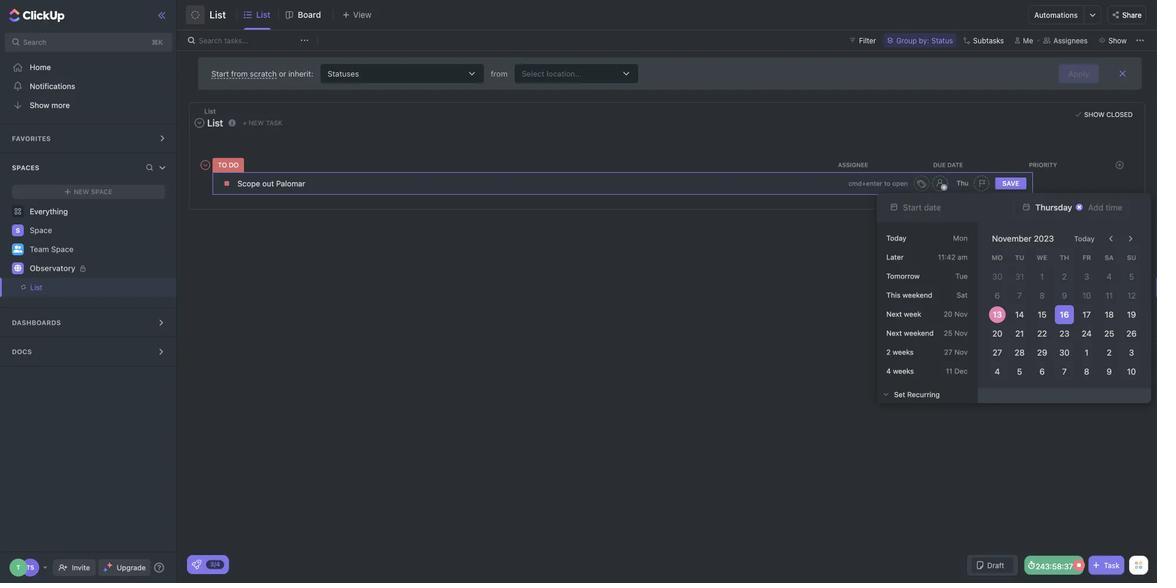 Task type: locate. For each thing, give the bounding box(es) containing it.
29
[[1037, 348, 1047, 358]]

1 vertical spatial nov
[[955, 329, 968, 337]]

0 horizontal spatial 3
[[1085, 272, 1090, 281]]

search inside sidebar navigation
[[23, 38, 46, 46]]

10
[[1083, 291, 1092, 301], [1128, 367, 1136, 377]]

6
[[995, 291, 1000, 301], [1040, 367, 1045, 377]]

weeks down 2 weeks
[[893, 367, 914, 375]]

0 horizontal spatial 25
[[944, 329, 953, 337]]

notifications
[[30, 82, 75, 91]]

1 vertical spatial 8
[[1085, 367, 1090, 377]]

weekend down week
[[904, 329, 934, 337]]

0 vertical spatial list link
[[256, 0, 275, 30]]

1 down 24
[[1085, 348, 1089, 358]]

1 vertical spatial 7
[[1062, 367, 1067, 377]]

1 horizontal spatial 30
[[1060, 348, 1070, 358]]

sat
[[957, 291, 968, 299]]

11:42
[[938, 253, 956, 261]]

0 horizontal spatial 30
[[992, 272, 1003, 281]]

0 horizontal spatial 27
[[944, 348, 953, 356]]

set
[[894, 390, 906, 399]]

weekend up week
[[903, 291, 933, 299]]

27 left the 28
[[993, 348, 1002, 358]]

0 vertical spatial 7
[[1018, 291, 1022, 301]]

1
[[1041, 272, 1044, 281], [1085, 348, 1089, 358]]

30 down mo
[[992, 272, 1003, 281]]

nov
[[955, 310, 968, 318], [955, 329, 968, 337], [955, 348, 968, 356]]

list info image
[[229, 119, 236, 126]]

2 down th
[[1062, 272, 1067, 281]]

scratch
[[250, 69, 277, 78]]

10 up 17 at bottom
[[1083, 291, 1092, 301]]

25 down 20 nov
[[944, 329, 953, 337]]

next
[[887, 310, 902, 318], [887, 329, 902, 337]]

20 down 13
[[993, 329, 1003, 339]]

0 horizontal spatial 11
[[946, 367, 953, 375]]

recurring
[[908, 390, 940, 399]]

0 horizontal spatial 2
[[887, 348, 891, 356]]

1 vertical spatial 9
[[1107, 367, 1112, 377]]

1 horizontal spatial show
[[1085, 111, 1105, 118]]

0 horizontal spatial 20
[[944, 310, 953, 318]]

show inside sidebar navigation
[[30, 101, 49, 110]]

am
[[958, 253, 968, 261]]

7
[[1018, 291, 1022, 301], [1062, 367, 1067, 377]]

3/4
[[210, 561, 220, 568]]

0 vertical spatial 1
[[1041, 272, 1044, 281]]

2 horizontal spatial 2
[[1107, 348, 1112, 358]]

0 vertical spatial 10
[[1083, 291, 1092, 301]]

new up everything link
[[74, 188, 89, 196]]

share
[[1123, 11, 1142, 19]]

later
[[887, 253, 904, 261]]

1 horizontal spatial 20
[[993, 329, 1003, 339]]

25 down 18
[[1105, 329, 1115, 339]]

0 vertical spatial 3
[[1085, 272, 1090, 281]]

18
[[1105, 310, 1114, 320]]

0 vertical spatial 20
[[944, 310, 953, 318]]

20
[[944, 310, 953, 318], [993, 329, 1003, 339]]

today up fr
[[1075, 235, 1095, 243]]

11 for 11
[[1106, 291, 1113, 301]]

tasks...
[[224, 36, 248, 45]]

weeks for 4 weeks
[[893, 367, 914, 375]]

list link up "search tasks..." text field
[[256, 0, 275, 30]]

5 up 12
[[1129, 272, 1135, 281]]

space
[[91, 188, 112, 196], [30, 226, 52, 235], [51, 245, 74, 254]]

1 horizontal spatial 7
[[1062, 367, 1067, 377]]

6 down 29
[[1040, 367, 1045, 377]]

1 horizontal spatial 3
[[1129, 348, 1135, 358]]

9 up 16
[[1062, 291, 1067, 301]]

3 down fr
[[1085, 272, 1090, 281]]

show left closed
[[1085, 111, 1105, 118]]

1 horizontal spatial search
[[199, 36, 222, 45]]

27 down the 25 nov
[[944, 348, 953, 356]]

1 vertical spatial 5
[[1017, 367, 1023, 377]]

1 vertical spatial new
[[74, 188, 89, 196]]

8 down 24
[[1085, 367, 1090, 377]]

3 nov from the top
[[955, 348, 968, 356]]

12
[[1128, 291, 1136, 301]]

next up 2 weeks
[[887, 329, 902, 337]]

show left more
[[30, 101, 49, 110]]

14
[[1016, 310, 1025, 320]]

1 vertical spatial 11
[[946, 367, 953, 375]]

4 down 2 weeks
[[887, 367, 891, 375]]

25 for 25
[[1105, 329, 1115, 339]]

show inside button
[[1085, 111, 1105, 118]]

0 horizontal spatial show
[[30, 101, 49, 110]]

1 vertical spatial 6
[[1040, 367, 1045, 377]]

onboarding checklist button image
[[192, 560, 201, 570]]

list down observatory
[[30, 283, 42, 292]]

1 vertical spatial 3
[[1129, 348, 1135, 358]]

sidebar navigation
[[0, 0, 177, 583]]

0 horizontal spatial today
[[887, 234, 907, 242]]

4
[[1107, 272, 1112, 281], [995, 367, 1000, 377], [887, 367, 891, 375]]

cmd+enter to open
[[849, 179, 908, 187]]

nov for 27 nov
[[955, 348, 968, 356]]

new right +
[[249, 119, 264, 127]]

1 vertical spatial weekend
[[904, 329, 934, 337]]

me
[[1023, 36, 1034, 45]]

0 vertical spatial show
[[30, 101, 49, 110]]

0 vertical spatial 9
[[1062, 291, 1067, 301]]

7 down "31"
[[1018, 291, 1022, 301]]

automations button
[[1029, 6, 1084, 24]]

0 vertical spatial weeks
[[893, 348, 914, 356]]

2 next from the top
[[887, 329, 902, 337]]

nov down sat
[[955, 310, 968, 318]]

search
[[199, 36, 222, 45], [23, 38, 46, 46]]

11 up 18
[[1106, 291, 1113, 301]]

8 up 15
[[1040, 291, 1045, 301]]

list up "search tasks..." text field
[[256, 10, 271, 20]]

2 vertical spatial nov
[[955, 348, 968, 356]]

30
[[992, 272, 1003, 281], [1060, 348, 1070, 358]]

27 for 27 nov
[[944, 348, 953, 356]]

board link
[[298, 0, 326, 30]]

0 vertical spatial 11
[[1106, 291, 1113, 301]]

user group image
[[13, 245, 22, 253]]

home link
[[0, 58, 177, 77]]

2 down 18
[[1107, 348, 1112, 358]]

next for next week
[[887, 310, 902, 318]]

space link
[[30, 221, 167, 240]]

0 vertical spatial weekend
[[903, 291, 933, 299]]

1 horizontal spatial 6
[[1040, 367, 1045, 377]]

from
[[231, 69, 248, 78]]

share button
[[1108, 5, 1147, 24]]

+
[[243, 119, 247, 127]]

space up everything link
[[91, 188, 112, 196]]

1 vertical spatial 1
[[1085, 348, 1089, 358]]

globe image
[[14, 264, 21, 272]]

open
[[893, 179, 908, 187]]

7 down 23
[[1062, 367, 1067, 377]]

1 horizontal spatial new
[[249, 119, 264, 127]]

1 horizontal spatial 11
[[1106, 291, 1113, 301]]

search up home
[[23, 38, 46, 46]]

1 horizontal spatial today
[[1075, 235, 1095, 243]]

1 horizontal spatial 25
[[1105, 329, 1115, 339]]

cmd+enter
[[849, 179, 883, 187]]

2 up 4 weeks
[[887, 348, 891, 356]]

mon
[[953, 234, 968, 242]]

space up team on the left of the page
[[30, 226, 52, 235]]

⌘k
[[152, 38, 163, 46]]

1 next from the top
[[887, 310, 902, 318]]

1 vertical spatial list link
[[0, 278, 154, 297]]

4 right dec
[[995, 367, 1000, 377]]

1 vertical spatial 10
[[1128, 367, 1136, 377]]

11 dec
[[946, 367, 968, 375]]

0 vertical spatial next
[[887, 310, 902, 318]]

weeks
[[893, 348, 914, 356], [893, 367, 914, 375]]

2 horizontal spatial 4
[[1107, 272, 1112, 281]]

11:42 am
[[938, 253, 968, 261]]

weekend
[[903, 291, 933, 299], [904, 329, 934, 337]]

2 vertical spatial space
[[51, 245, 74, 254]]

1 vertical spatial 30
[[1060, 348, 1070, 358]]

0 vertical spatial 6
[[995, 291, 1000, 301]]

0 vertical spatial space
[[91, 188, 112, 196]]

nov up dec
[[955, 348, 968, 356]]

15
[[1038, 310, 1047, 320]]

0 horizontal spatial 10
[[1083, 291, 1092, 301]]

Search tasks... text field
[[199, 32, 298, 49]]

27
[[993, 348, 1002, 358], [944, 348, 953, 356]]

1 vertical spatial next
[[887, 329, 902, 337]]

weeks for 2 weeks
[[893, 348, 914, 356]]

6 up 13
[[995, 291, 1000, 301]]

space up observatory
[[51, 245, 74, 254]]

3 down 26 at the bottom right of page
[[1129, 348, 1135, 358]]

or
[[279, 69, 286, 78]]

30 down 23
[[1060, 348, 1070, 358]]

1 horizontal spatial list link
[[256, 0, 275, 30]]

0 horizontal spatial 5
[[1017, 367, 1023, 377]]

weeks up 4 weeks
[[893, 348, 914, 356]]

10 down 26 at the bottom right of page
[[1128, 367, 1136, 377]]

november
[[992, 234, 1032, 243]]

nov for 20 nov
[[955, 310, 968, 318]]

tue
[[956, 272, 968, 280]]

today
[[887, 234, 907, 242], [1075, 235, 1095, 243]]

2
[[1062, 272, 1067, 281], [1107, 348, 1112, 358], [887, 348, 891, 356]]

list up search tasks...
[[210, 9, 226, 20]]

invite
[[72, 564, 90, 572]]

26
[[1127, 329, 1137, 339]]

thu
[[957, 179, 969, 187]]

0 horizontal spatial new
[[74, 188, 89, 196]]

list
[[210, 9, 226, 20], [256, 10, 271, 20], [204, 107, 216, 115], [30, 283, 42, 292]]

1 vertical spatial show
[[1085, 111, 1105, 118]]

0 horizontal spatial search
[[23, 38, 46, 46]]

5
[[1129, 272, 1135, 281], [1017, 367, 1023, 377]]

11
[[1106, 291, 1113, 301], [946, 367, 953, 375]]

search left tasks...
[[199, 36, 222, 45]]

1 horizontal spatial 27
[[993, 348, 1002, 358]]

0 vertical spatial 5
[[1129, 272, 1135, 281]]

next weekend
[[887, 329, 934, 337]]

11 left dec
[[946, 367, 953, 375]]

21
[[1016, 329, 1024, 339]]

start from scratch link
[[211, 69, 277, 79]]

dec
[[955, 367, 968, 375]]

closed
[[1107, 111, 1133, 118]]

2 weeks
[[887, 348, 914, 356]]

9
[[1062, 291, 1067, 301], [1107, 367, 1112, 377]]

2 nov from the top
[[955, 329, 968, 337]]

list inside sidebar navigation
[[30, 283, 42, 292]]

nov up 27 nov
[[955, 329, 968, 337]]

0 vertical spatial new
[[249, 119, 264, 127]]

31
[[1016, 272, 1024, 281]]

20 up the 25 nov
[[944, 310, 953, 318]]

5 down the 28
[[1017, 367, 1023, 377]]

list link down observatory
[[0, 278, 154, 297]]

today up later
[[887, 234, 907, 242]]

1 vertical spatial 20
[[993, 329, 1003, 339]]

list inside button
[[210, 9, 226, 20]]

0 vertical spatial 8
[[1040, 291, 1045, 301]]

1 down we
[[1041, 272, 1044, 281]]

9 down 18
[[1107, 367, 1112, 377]]

0 horizontal spatial 8
[[1040, 291, 1045, 301]]

0 vertical spatial 30
[[992, 272, 1003, 281]]

team space link
[[30, 240, 167, 259]]

new inside sidebar navigation
[[74, 188, 89, 196]]

inherit:
[[288, 69, 313, 78]]

1 nov from the top
[[955, 310, 968, 318]]

0 vertical spatial nov
[[955, 310, 968, 318]]

Task Name text field
[[238, 173, 846, 194]]

this weekend
[[887, 291, 933, 299]]

1 vertical spatial weeks
[[893, 367, 914, 375]]

4 down sa
[[1107, 272, 1112, 281]]

0 horizontal spatial 1
[[1041, 272, 1044, 281]]

next left week
[[887, 310, 902, 318]]

1 horizontal spatial 5
[[1129, 272, 1135, 281]]



Task type: vqa. For each thing, say whether or not it's contained in the screenshot.
sa
yes



Task type: describe. For each thing, give the bounding box(es) containing it.
favorites
[[12, 135, 51, 143]]

23
[[1060, 329, 1070, 339]]

22
[[1037, 329, 1047, 339]]

show for show closed
[[1085, 111, 1105, 118]]

+ new task
[[243, 119, 283, 127]]

upgrade
[[117, 564, 146, 572]]

team space
[[30, 245, 74, 254]]

observatory link
[[30, 259, 167, 278]]

1 horizontal spatial 4
[[995, 367, 1000, 377]]

search for search
[[23, 38, 46, 46]]

board
[[298, 10, 321, 20]]

observatory
[[30, 264, 75, 273]]

243:58:37
[[1036, 562, 1074, 571]]

0 horizontal spatial 9
[[1062, 291, 1067, 301]]

25 for 25 nov
[[944, 329, 953, 337]]

0 horizontal spatial 4
[[887, 367, 891, 375]]

everything link
[[0, 202, 177, 221]]

1 horizontal spatial 10
[[1128, 367, 1136, 377]]

start from scratch or inherit:
[[211, 69, 313, 78]]

automations
[[1035, 11, 1078, 19]]

show more
[[30, 101, 70, 110]]

list button
[[205, 2, 226, 28]]

start
[[211, 69, 229, 78]]

28
[[1015, 348, 1025, 358]]

list down start
[[204, 107, 216, 115]]

next for next weekend
[[887, 329, 902, 337]]

upgrade link
[[98, 559, 151, 576]]

favorites button
[[0, 124, 177, 153]]

weekend for this weekend
[[903, 291, 933, 299]]

4 weeks
[[887, 367, 914, 375]]

dashboards
[[12, 319, 61, 327]]

assignees
[[1054, 36, 1088, 45]]

we
[[1037, 254, 1048, 261]]

show for show more
[[30, 101, 49, 110]]

this
[[887, 291, 901, 299]]

nov for 25 nov
[[955, 329, 968, 337]]

team
[[30, 245, 49, 254]]

Due date text field
[[1036, 202, 1073, 212]]

0 horizontal spatial list link
[[0, 278, 154, 297]]

space for team
[[51, 245, 74, 254]]

search tasks...
[[199, 36, 248, 45]]

1 horizontal spatial 2
[[1062, 272, 1067, 281]]

1 vertical spatial space
[[30, 226, 52, 235]]

Add time text field
[[1089, 202, 1124, 212]]

tomorrow
[[887, 272, 920, 280]]

20 for 20
[[993, 329, 1003, 339]]

11 for 11 dec
[[946, 367, 953, 375]]

25 nov
[[944, 329, 968, 337]]

to
[[885, 179, 891, 187]]

19
[[1128, 310, 1136, 320]]

notifications link
[[0, 77, 177, 96]]

thu button
[[957, 179, 971, 187]]

more
[[51, 101, 70, 110]]

Start date text field
[[903, 202, 997, 212]]

1 horizontal spatial 1
[[1085, 348, 1089, 358]]

weekend for next weekend
[[904, 329, 934, 337]]

save
[[1003, 179, 1020, 187]]

16
[[1060, 310, 1069, 320]]

today inside button
[[1075, 235, 1095, 243]]

0 horizontal spatial 6
[[995, 291, 1000, 301]]

assignees button
[[1038, 33, 1093, 48]]

week
[[904, 310, 922, 318]]

13
[[993, 310, 1002, 320]]

th
[[1060, 254, 1069, 261]]

1 horizontal spatial 9
[[1107, 367, 1112, 377]]

space for new
[[91, 188, 112, 196]]

docs
[[12, 348, 32, 356]]

show closed button
[[1073, 109, 1136, 121]]

new space
[[74, 188, 112, 196]]

everything
[[30, 207, 68, 216]]

sa
[[1105, 254, 1114, 261]]

24
[[1082, 329, 1092, 339]]

tu
[[1015, 254, 1025, 261]]

me button
[[1010, 33, 1038, 48]]

17
[[1083, 310, 1091, 320]]

set recurring
[[894, 390, 940, 399]]

20 for 20 nov
[[944, 310, 953, 318]]

today button
[[1067, 229, 1102, 248]]

onboarding checklist button element
[[192, 560, 201, 570]]

2023
[[1034, 234, 1054, 243]]

27 for 27
[[993, 348, 1002, 358]]

show closed
[[1085, 111, 1133, 118]]

mo
[[992, 254, 1003, 261]]

november 2023
[[992, 234, 1054, 243]]

0 horizontal spatial 7
[[1018, 291, 1022, 301]]

20 nov
[[944, 310, 968, 318]]

task
[[1104, 561, 1120, 570]]

27 nov
[[944, 348, 968, 356]]

1 horizontal spatial 8
[[1085, 367, 1090, 377]]

su
[[1127, 254, 1137, 261]]

next week
[[887, 310, 922, 318]]

search for search tasks...
[[199, 36, 222, 45]]



